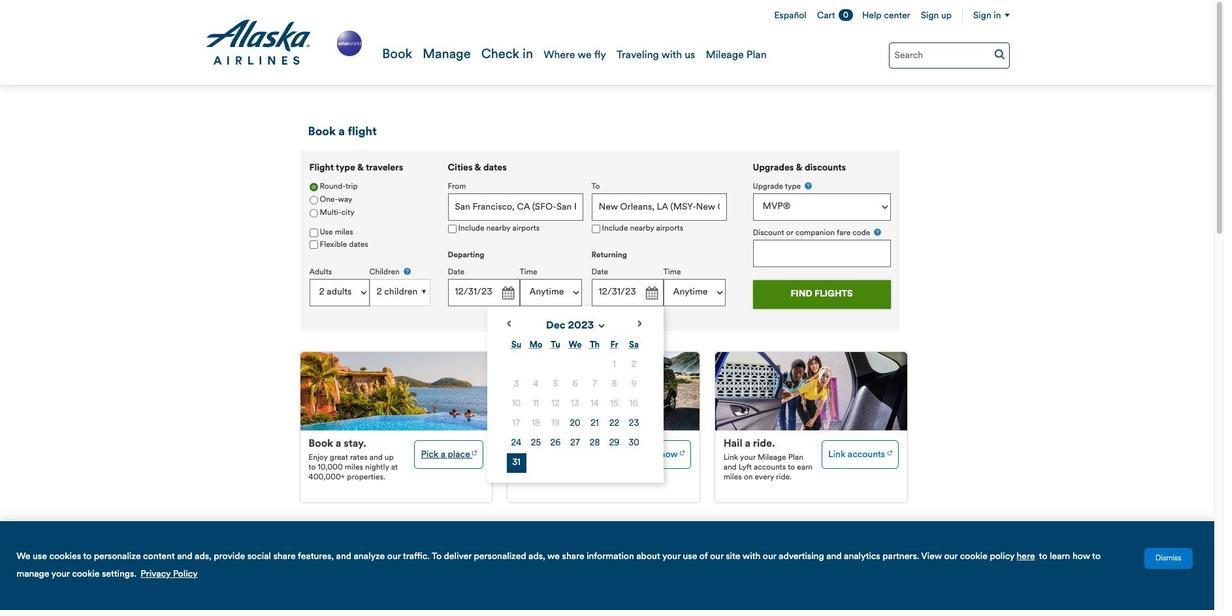 Task type: describe. For each thing, give the bounding box(es) containing it.
rent now image
[[680, 446, 685, 457]]

photo of an suv driving towards a mountain image
[[508, 352, 700, 431]]

cookieconsent dialog
[[0, 521, 1215, 610]]

2 horizontal spatial group
[[753, 181, 891, 267]]

photo of a hotel with a swimming pool and palm trees image
[[300, 352, 492, 431]]

book a stay image
[[473, 446, 477, 457]]

Search text field
[[889, 42, 1010, 69]]

open datepicker image
[[642, 284, 660, 302]]

alaska airlines logo image
[[205, 20, 311, 65]]

1 horizontal spatial group
[[448, 163, 735, 483]]

some kids opening a door image
[[715, 352, 907, 431]]



Task type: locate. For each thing, give the bounding box(es) containing it.
1 vertical spatial   radio
[[309, 196, 318, 204]]

None submit
[[753, 280, 891, 309]]

0 vertical spatial   radio
[[309, 183, 318, 191]]

open datepicker image
[[498, 284, 516, 302]]

0 horizontal spatial group
[[300, 150, 439, 324]]

5 row from the top
[[507, 434, 644, 453]]

search button image
[[994, 48, 1005, 59]]

grid
[[507, 336, 644, 473]]

option group
[[309, 181, 430, 220]]

3   radio from the top
[[309, 209, 318, 217]]

row
[[507, 355, 644, 375], [507, 375, 644, 395], [507, 395, 644, 414], [507, 414, 644, 434], [507, 434, 644, 453], [507, 453, 644, 473]]

  radio
[[309, 183, 318, 191], [309, 196, 318, 204], [309, 209, 318, 217]]

1   radio from the top
[[309, 183, 318, 191]]

3 row from the top
[[507, 395, 644, 414]]

None text field
[[592, 193, 727, 221], [448, 279, 520, 306], [592, 279, 663, 306], [592, 193, 727, 221], [448, 279, 520, 306], [592, 279, 663, 306]]

2 vertical spatial   radio
[[309, 209, 318, 217]]

2 row from the top
[[507, 375, 644, 395]]

oneworld logo image
[[334, 28, 365, 59]]

  checkbox
[[309, 228, 318, 237]]

2   radio from the top
[[309, 196, 318, 204]]

1 row from the top
[[507, 355, 644, 375]]

4 row from the top
[[507, 414, 644, 434]]

header nav bar navigation
[[0, 0, 1215, 86]]

None text field
[[448, 193, 583, 221], [753, 239, 891, 267], [448, 193, 583, 221], [753, 239, 891, 267]]

None checkbox
[[448, 225, 456, 233], [309, 241, 318, 249], [448, 225, 456, 233], [309, 241, 318, 249]]

book rides image
[[888, 446, 892, 457]]

group
[[300, 150, 439, 324], [448, 163, 735, 483], [753, 181, 891, 267]]

6 row from the top
[[507, 453, 644, 473]]

None checkbox
[[592, 225, 600, 233]]

cell
[[605, 355, 624, 375], [624, 355, 644, 375], [507, 375, 526, 395], [526, 375, 546, 395], [546, 375, 565, 395], [565, 375, 585, 395], [585, 375, 605, 395], [605, 375, 624, 395], [624, 375, 644, 395], [507, 395, 526, 414], [526, 395, 546, 414], [546, 395, 565, 414], [565, 395, 585, 414], [585, 395, 605, 414], [605, 395, 624, 414], [624, 395, 644, 414], [507, 414, 526, 434], [526, 414, 546, 434], [546, 414, 565, 434], [565, 414, 585, 434], [585, 414, 605, 434], [605, 414, 624, 434], [624, 414, 644, 434], [507, 434, 526, 453], [526, 434, 546, 453], [546, 434, 565, 453], [565, 434, 585, 453], [585, 434, 605, 453], [605, 434, 624, 453], [624, 434, 644, 453], [507, 453, 526, 473]]



